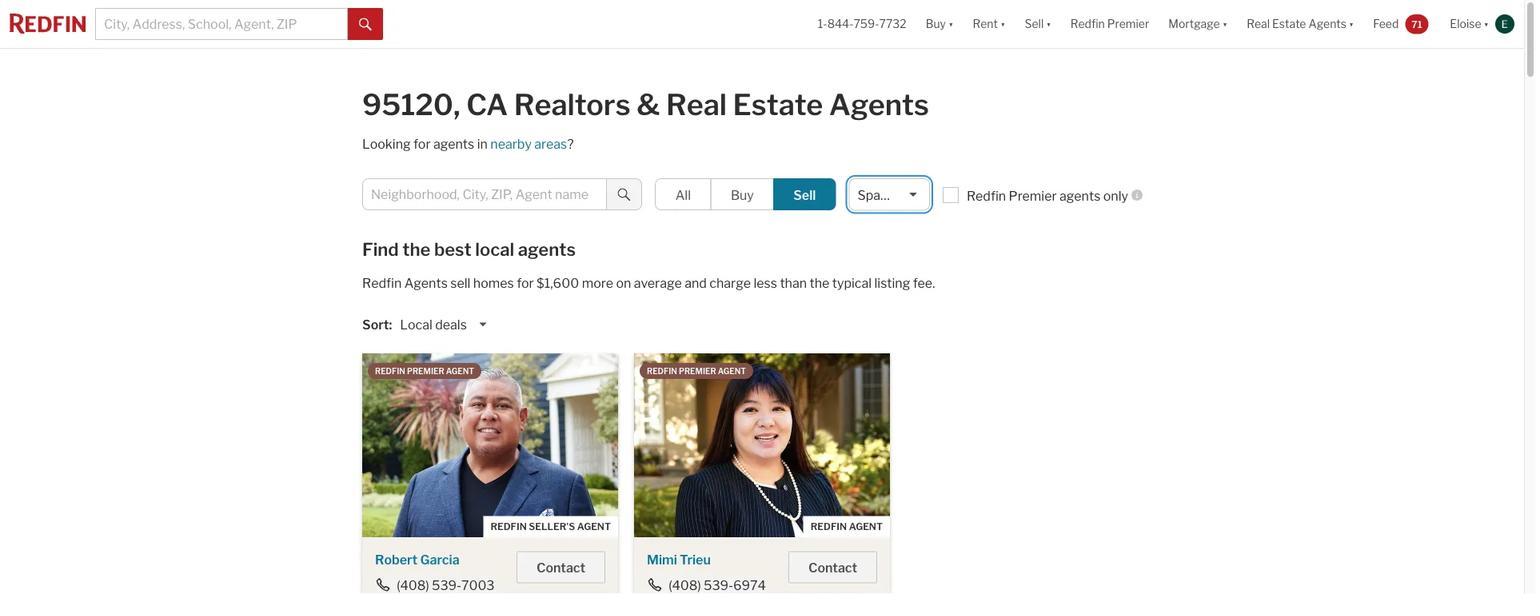 Task type: locate. For each thing, give the bounding box(es) containing it.
real right "&"
[[666, 87, 727, 122]]

0 vertical spatial real
[[1247, 17, 1270, 31]]

local
[[475, 238, 515, 260]]

0 horizontal spatial premier
[[1009, 188, 1057, 204]]

redfin premier agent
[[375, 367, 474, 376], [647, 367, 746, 376]]

mimi trieu
[[647, 552, 711, 568]]

▾ inside buy ▾ dropdown button
[[949, 17, 954, 31]]

0 vertical spatial buy
[[926, 17, 946, 31]]

2 vertical spatial agents
[[518, 238, 576, 260]]

2 horizontal spatial agents
[[1060, 188, 1101, 204]]

0 vertical spatial redfin
[[1071, 17, 1105, 31]]

539-
[[432, 578, 462, 594], [704, 578, 734, 594]]

1 horizontal spatial premier
[[1108, 17, 1150, 31]]

1 horizontal spatial real
[[1247, 17, 1270, 31]]

0 horizontal spatial buy
[[731, 187, 754, 203]]

real estate agents ▾ button
[[1238, 0, 1364, 48]]

only
[[1104, 188, 1129, 204]]

1 vertical spatial buy
[[731, 187, 754, 203]]

0 horizontal spatial agents
[[434, 136, 475, 152]]

All radio
[[655, 178, 712, 210]]

mimi
[[647, 552, 677, 568]]

robert garcia link
[[375, 552, 460, 568]]

▾ right "mortgage"
[[1223, 17, 1228, 31]]

agents up $1,600
[[518, 238, 576, 260]]

1 horizontal spatial contact
[[809, 560, 858, 576]]

agent
[[446, 367, 474, 376], [718, 367, 746, 376], [577, 521, 611, 533], [849, 521, 883, 533]]

find the best local agents
[[362, 238, 576, 260]]

premier for trieu
[[679, 367, 716, 376]]

1 horizontal spatial for
[[517, 276, 534, 291]]

sell inside option
[[794, 187, 816, 203]]

City, Address, School, Agent, ZIP search field
[[95, 8, 348, 40]]

best
[[434, 238, 472, 260]]

photo of mimi trieu image
[[634, 354, 890, 538]]

areas
[[535, 136, 567, 152]]

(408) 539-7003 button
[[375, 578, 496, 594]]

redfin premier agents only
[[967, 188, 1129, 204]]

0 horizontal spatial redfin
[[362, 276, 402, 291]]

0 horizontal spatial sell
[[794, 187, 816, 203]]

2 premier from the left
[[679, 367, 716, 376]]

▾ left user photo
[[1484, 17, 1490, 31]]

estate
[[1273, 17, 1307, 31], [733, 87, 823, 122]]

▾ left feed
[[1349, 17, 1355, 31]]

539- down trieu
[[704, 578, 734, 594]]

1 horizontal spatial estate
[[1273, 17, 1307, 31]]

option group
[[655, 178, 836, 210]]

contact down the "seller's"
[[537, 560, 586, 576]]

premier
[[407, 367, 444, 376], [679, 367, 716, 376]]

for right homes
[[517, 276, 534, 291]]

▾ inside mortgage ▾ dropdown button
[[1223, 17, 1228, 31]]

0 horizontal spatial contact
[[537, 560, 586, 576]]

0 vertical spatial premier
[[1108, 17, 1150, 31]]

3 ▾ from the left
[[1047, 17, 1052, 31]]

759-
[[854, 17, 880, 31]]

real
[[1247, 17, 1270, 31], [666, 87, 727, 122]]

sell right buy radio
[[794, 187, 816, 203]]

real right mortgage ▾
[[1247, 17, 1270, 31]]

▾ for eloise ▾
[[1484, 17, 1490, 31]]

1 horizontal spatial sell
[[1025, 17, 1044, 31]]

▾
[[949, 17, 954, 31], [1001, 17, 1006, 31], [1047, 17, 1052, 31], [1223, 17, 1228, 31], [1349, 17, 1355, 31], [1484, 17, 1490, 31]]

buy ▾
[[926, 17, 954, 31]]

redfin for redfin premier agents only
[[967, 188, 1006, 204]]

sell right rent ▾
[[1025, 17, 1044, 31]]

0 horizontal spatial contact button
[[517, 552, 606, 584]]

▾ for buy ▾
[[949, 17, 954, 31]]

mortgage ▾
[[1169, 17, 1228, 31]]

(408) down 'robert garcia'
[[397, 578, 429, 594]]

find
[[362, 238, 399, 260]]

2 (408) from the left
[[669, 578, 701, 594]]

2 horizontal spatial redfin
[[1071, 17, 1105, 31]]

submit search image
[[359, 18, 372, 31]]

1 contact button from the left
[[517, 552, 606, 584]]

agents
[[434, 136, 475, 152], [1060, 188, 1101, 204], [518, 238, 576, 260]]

0 horizontal spatial the
[[403, 238, 431, 260]]

1 contact from the left
[[537, 560, 586, 576]]

2 contact button from the left
[[789, 552, 878, 584]]

real estate agents ▾ link
[[1247, 0, 1355, 48]]

contact
[[537, 560, 586, 576], [809, 560, 858, 576]]

redfin seller's agent
[[491, 521, 611, 533]]

2 contact from the left
[[809, 560, 858, 576]]

contact for 6974
[[809, 560, 858, 576]]

1 horizontal spatial buy
[[926, 17, 946, 31]]

sell ▾ button
[[1025, 0, 1052, 48]]

1 (408) from the left
[[397, 578, 429, 594]]

▾ left rent
[[949, 17, 954, 31]]

agents left only
[[1060, 188, 1101, 204]]

in
[[477, 136, 488, 152]]

buy inside radio
[[731, 187, 754, 203]]

agents left in
[[434, 136, 475, 152]]

1 vertical spatial redfin
[[967, 188, 1006, 204]]

buy right 7732
[[926, 17, 946, 31]]

1 horizontal spatial redfin premier agent
[[647, 367, 746, 376]]

buy ▾ button
[[926, 0, 954, 48]]

redfin
[[375, 367, 405, 376], [647, 367, 677, 376], [491, 521, 527, 533], [811, 521, 847, 533]]

1 horizontal spatial the
[[810, 276, 830, 291]]

0 vertical spatial sell
[[1025, 17, 1044, 31]]

deals
[[435, 317, 467, 333]]

sell
[[1025, 17, 1044, 31], [794, 187, 816, 203]]

1 vertical spatial sell
[[794, 187, 816, 203]]

buy right all radio
[[731, 187, 754, 203]]

0 horizontal spatial real
[[666, 87, 727, 122]]

0 vertical spatial for
[[414, 136, 431, 152]]

0 horizontal spatial redfin premier agent
[[375, 367, 474, 376]]

2 redfin premier agent from the left
[[647, 367, 746, 376]]

for right looking
[[414, 136, 431, 152]]

1 vertical spatial premier
[[1009, 188, 1057, 204]]

local deals
[[400, 317, 467, 333]]

the
[[403, 238, 431, 260], [810, 276, 830, 291]]

0 vertical spatial agents
[[434, 136, 475, 152]]

redfin
[[1071, 17, 1105, 31], [967, 188, 1006, 204], [362, 276, 402, 291]]

5 ▾ from the left
[[1349, 17, 1355, 31]]

0 vertical spatial agents
[[1309, 17, 1347, 31]]

2 horizontal spatial agents
[[1309, 17, 1347, 31]]

1 horizontal spatial (408)
[[669, 578, 701, 594]]

the right the 'than' at the top of page
[[810, 276, 830, 291]]

1 horizontal spatial redfin
[[967, 188, 1006, 204]]

▾ for mortgage ▾
[[1223, 17, 1228, 31]]

contact button down the "seller's"
[[517, 552, 606, 584]]

rent
[[973, 17, 998, 31]]

1 horizontal spatial premier
[[679, 367, 716, 376]]

redfin inside redfin premier button
[[1071, 17, 1105, 31]]

1 vertical spatial agents
[[1060, 188, 1101, 204]]

agents
[[1309, 17, 1347, 31], [829, 87, 930, 122], [405, 276, 448, 291]]

▾ inside real estate agents ▾ link
[[1349, 17, 1355, 31]]

2 vertical spatial agents
[[405, 276, 448, 291]]

▾ for sell ▾
[[1047, 17, 1052, 31]]

6974
[[734, 578, 766, 594]]

(408) 539-7003
[[397, 578, 495, 594]]

redfin premier
[[1071, 17, 1150, 31]]

0 horizontal spatial 539-
[[432, 578, 462, 594]]

1 vertical spatial the
[[810, 276, 830, 291]]

contact button
[[517, 552, 606, 584], [789, 552, 878, 584]]

1 horizontal spatial agents
[[518, 238, 576, 260]]

0 horizontal spatial premier
[[407, 367, 444, 376]]

▾ right rent ▾
[[1047, 17, 1052, 31]]

1 vertical spatial estate
[[733, 87, 823, 122]]

contact button for (408) 539-6974
[[789, 552, 878, 584]]

the right "find" in the left top of the page
[[403, 238, 431, 260]]

(408)
[[397, 578, 429, 594], [669, 578, 701, 594]]

nearby areas link
[[491, 136, 567, 152]]

buy inside dropdown button
[[926, 17, 946, 31]]

71
[[1412, 18, 1423, 30]]

2 ▾ from the left
[[1001, 17, 1006, 31]]

1 539- from the left
[[432, 578, 462, 594]]

▾ right rent
[[1001, 17, 1006, 31]]

redfin premier agent for trieu
[[647, 367, 746, 376]]

0 horizontal spatial agents
[[405, 276, 448, 291]]

trieu
[[680, 552, 711, 568]]

sell inside dropdown button
[[1025, 17, 1044, 31]]

ca
[[466, 87, 508, 122]]

contact button down redfin agent
[[789, 552, 878, 584]]

sort:
[[362, 317, 392, 332]]

2 vertical spatial redfin
[[362, 276, 402, 291]]

95120,
[[362, 87, 460, 122]]

2 539- from the left
[[704, 578, 734, 594]]

0 vertical spatial estate
[[1273, 17, 1307, 31]]

contact down redfin agent
[[809, 560, 858, 576]]

premier
[[1108, 17, 1150, 31], [1009, 188, 1057, 204]]

4 ▾ from the left
[[1223, 17, 1228, 31]]

for
[[414, 136, 431, 152], [517, 276, 534, 291]]

rent ▾ button
[[964, 0, 1016, 48]]

option group containing all
[[655, 178, 836, 210]]

sell ▾ button
[[1016, 0, 1061, 48]]

▾ inside sell ▾ dropdown button
[[1047, 17, 1052, 31]]

homes
[[473, 276, 514, 291]]

estate inside real estate agents ▾ link
[[1273, 17, 1307, 31]]

sell ▾
[[1025, 17, 1052, 31]]

(408) down mimi trieu
[[669, 578, 701, 594]]

1 horizontal spatial contact button
[[789, 552, 878, 584]]

buy ▾ button
[[917, 0, 964, 48]]

feed
[[1374, 17, 1399, 31]]

than
[[780, 276, 807, 291]]

1 horizontal spatial agents
[[829, 87, 930, 122]]

nearby
[[491, 136, 532, 152]]

1 ▾ from the left
[[949, 17, 954, 31]]

539- down garcia
[[432, 578, 462, 594]]

0 horizontal spatial for
[[414, 136, 431, 152]]

typical
[[833, 276, 872, 291]]

1 premier from the left
[[407, 367, 444, 376]]

contact button for (408) 539-7003
[[517, 552, 606, 584]]

(408) 539-6974 button
[[647, 578, 767, 594]]

7732
[[880, 17, 907, 31]]

6 ▾ from the left
[[1484, 17, 1490, 31]]

redfin agents sell homes for $1,600 more on average and charge less than the typical listing fee.
[[362, 276, 936, 291]]

premier inside button
[[1108, 17, 1150, 31]]

1 vertical spatial real
[[666, 87, 727, 122]]

0 horizontal spatial (408)
[[397, 578, 429, 594]]

1 redfin premier agent from the left
[[375, 367, 474, 376]]

1 horizontal spatial 539-
[[704, 578, 734, 594]]

▾ inside rent ▾ dropdown button
[[1001, 17, 1006, 31]]



Task type: describe. For each thing, give the bounding box(es) containing it.
agents for for
[[434, 136, 475, 152]]

(408) for (408) 539-6974
[[669, 578, 701, 594]]

redfin for redfin premier
[[1071, 17, 1105, 31]]

average
[[634, 276, 682, 291]]

sell for sell
[[794, 187, 816, 203]]

1-844-759-7732
[[818, 17, 907, 31]]

&
[[637, 87, 660, 122]]

(408) 539-6974
[[669, 578, 766, 594]]

all
[[676, 187, 691, 203]]

1 vertical spatial agents
[[829, 87, 930, 122]]

premier for redfin premier
[[1108, 17, 1150, 31]]

539- for 6974
[[704, 578, 734, 594]]

1 vertical spatial for
[[517, 276, 534, 291]]

premier for garcia
[[407, 367, 444, 376]]

charge
[[710, 276, 751, 291]]

looking for agents in nearby areas ?
[[362, 136, 574, 152]]

robert
[[375, 552, 418, 568]]

agents for premier
[[1060, 188, 1101, 204]]

buy for buy ▾
[[926, 17, 946, 31]]

contact for 7003
[[537, 560, 586, 576]]

mortgage ▾ button
[[1159, 0, 1238, 48]]

real estate agents ▾
[[1247, 17, 1355, 31]]

redfin premier agent for garcia
[[375, 367, 474, 376]]

0 vertical spatial the
[[403, 238, 431, 260]]

less
[[754, 276, 778, 291]]

spanish
[[858, 187, 905, 203]]

redfin for redfin agents sell homes for $1,600 more on average and charge less than the typical listing fee.
[[362, 276, 402, 291]]

garcia
[[420, 552, 460, 568]]

seller's
[[529, 521, 575, 533]]

Sell radio
[[774, 178, 836, 210]]

844-
[[828, 17, 854, 31]]

agents inside real estate agents ▾ link
[[1309, 17, 1347, 31]]

local
[[400, 317, 433, 333]]

1-844-759-7732 link
[[818, 17, 907, 31]]

buy for buy
[[731, 187, 754, 203]]

(408) for (408) 539-7003
[[397, 578, 429, 594]]

1-
[[818, 17, 828, 31]]

▾ for rent ▾
[[1001, 17, 1006, 31]]

listing
[[875, 276, 911, 291]]

robert garcia
[[375, 552, 460, 568]]

7003
[[462, 578, 495, 594]]

submit search image
[[618, 189, 631, 201]]

rent ▾ button
[[973, 0, 1006, 48]]

mortgage ▾ button
[[1169, 0, 1228, 48]]

0 horizontal spatial estate
[[733, 87, 823, 122]]

fee.
[[913, 276, 936, 291]]

rent ▾
[[973, 17, 1006, 31]]

mimi trieu link
[[647, 552, 711, 568]]

sell
[[451, 276, 471, 291]]

premier for redfin premier agents only
[[1009, 188, 1057, 204]]

on
[[616, 276, 631, 291]]

$1,600
[[537, 276, 579, 291]]

eloise
[[1451, 17, 1482, 31]]

and
[[685, 276, 707, 291]]

Neighborhood, City, ZIP, Agent name search field
[[362, 178, 607, 210]]

real inside dropdown button
[[1247, 17, 1270, 31]]

user photo image
[[1496, 14, 1515, 34]]

95120, ca realtors & real estate agents
[[362, 87, 930, 122]]

mortgage
[[1169, 17, 1221, 31]]

Buy radio
[[711, 178, 775, 210]]

539- for 7003
[[432, 578, 462, 594]]

photo of robert garcia image
[[362, 354, 618, 538]]

looking
[[362, 136, 411, 152]]

?
[[567, 136, 574, 152]]

redfin agent
[[811, 521, 883, 533]]

realtors
[[514, 87, 631, 122]]

sell for sell ▾
[[1025, 17, 1044, 31]]

more
[[582, 276, 614, 291]]

redfin premier button
[[1061, 0, 1159, 48]]

eloise ▾
[[1451, 17, 1490, 31]]



Task type: vqa. For each thing, say whether or not it's contained in the screenshot.
tab list
no



